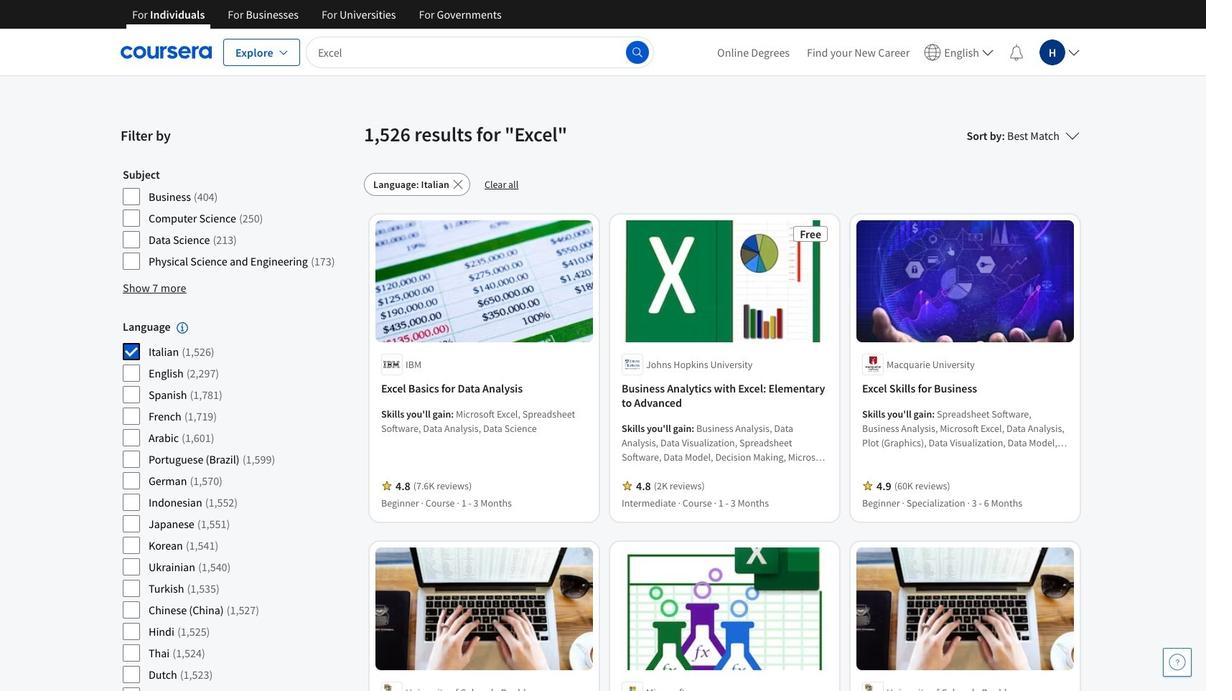 Task type: locate. For each thing, give the bounding box(es) containing it.
What do you want to learn? text field
[[306, 36, 654, 68]]

2 group from the top
[[123, 319, 338, 691]]

1 vertical spatial group
[[123, 319, 338, 691]]

menu
[[709, 29, 1085, 75]]

help center image
[[1169, 654, 1186, 671]]

None search field
[[306, 36, 654, 68]]

0 vertical spatial group
[[123, 167, 338, 274]]

group
[[123, 167, 338, 274], [123, 319, 338, 691]]

coursera image
[[121, 41, 212, 64]]



Task type: describe. For each thing, give the bounding box(es) containing it.
banner navigation
[[121, 0, 513, 29]]

information about this filter group image
[[176, 323, 188, 334]]

1 group from the top
[[123, 167, 338, 274]]



Task type: vqa. For each thing, say whether or not it's contained in the screenshot.
Governments
no



